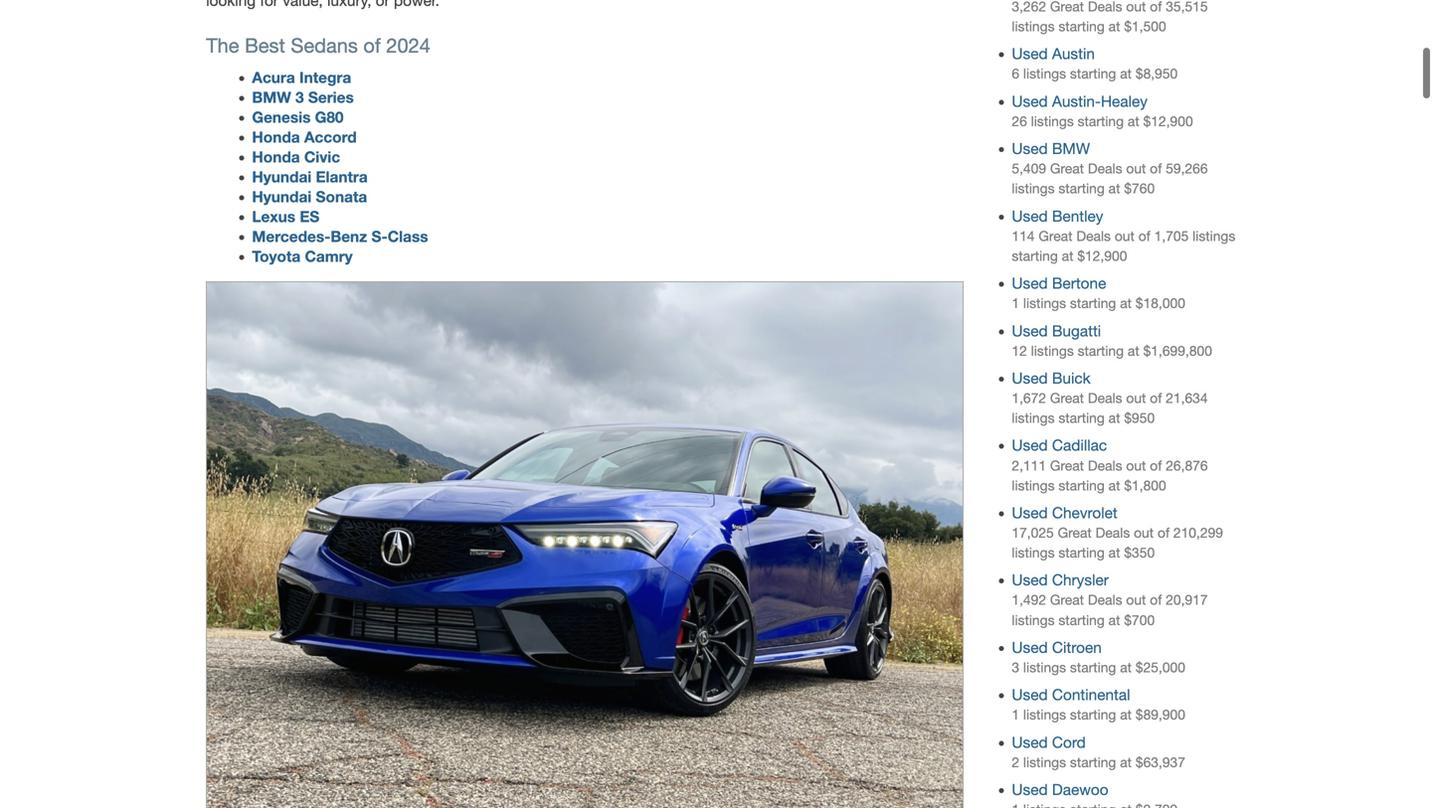 Task type: describe. For each thing, give the bounding box(es) containing it.
at inside 1,492 great deals out of 20,917 listings starting at
[[1109, 613, 1121, 629]]

3,262 great deals out of 35,515 listings starting at
[[1012, 0, 1208, 34]]

2
[[1012, 755, 1020, 771]]

series
[[308, 88, 354, 106]]

5,409 great deals out of 59,266 listings starting at
[[1012, 161, 1208, 197]]

listings inside 'used citroen 3 listings starting at $25,000'
[[1024, 660, 1067, 676]]

out for chrysler
[[1127, 593, 1147, 609]]

$12,900 inside used austin-healey 26 listings starting at $12,900
[[1144, 113, 1194, 129]]

deals for used bentley
[[1077, 228, 1111, 244]]

listings inside the used continental 1 listings starting at $89,900
[[1024, 708, 1067, 724]]

honda civic link
[[252, 148, 340, 166]]

deals inside '3,262 great deals out of 35,515 listings starting at'
[[1088, 0, 1123, 14]]

deals for used chevrolet
[[1096, 525, 1130, 541]]

starting inside 5,409 great deals out of 59,266 listings starting at
[[1059, 181, 1105, 197]]

camry
[[305, 247, 353, 266]]

used for used citroen 3 listings starting at $25,000
[[1012, 639, 1048, 657]]

bmw 3 series link
[[252, 88, 354, 106]]

2 hyundai from the top
[[252, 187, 312, 206]]

toyota
[[252, 247, 301, 266]]

citroen
[[1052, 639, 1102, 657]]

2 honda from the top
[[252, 148, 300, 166]]

out for bentley
[[1115, 228, 1135, 244]]

great inside '3,262 great deals out of 35,515 listings starting at'
[[1051, 0, 1085, 14]]

at inside used austin 6 listings starting at $8,950
[[1120, 66, 1132, 82]]

at inside used bugatti 12 listings starting at $1,699,800
[[1128, 343, 1140, 359]]

starting inside used bertone 1 listings starting at $18,000
[[1070, 296, 1117, 311]]

cord
[[1052, 734, 1086, 752]]

$700
[[1125, 613, 1155, 629]]

es
[[300, 207, 320, 226]]

starting inside the 17,025 great deals out of 210,299 listings starting at
[[1059, 545, 1105, 561]]

mercedes-benz s-class link
[[252, 227, 428, 246]]

starting inside '3,262 great deals out of 35,515 listings starting at'
[[1059, 18, 1105, 34]]

2,111 great deals out of 26,876 listings starting at
[[1012, 458, 1208, 494]]

used for used austin-healey 26 listings starting at $12,900
[[1012, 92, 1048, 110]]

bmw inside the acura integra bmw 3 series genesis g80 honda accord honda civic hyundai elantra hyundai sonata lexus es mercedes-benz s-class toyota camry
[[252, 88, 291, 106]]

at inside 114 great deals out of 1,705 listings starting at
[[1062, 248, 1074, 264]]

used daewoo
[[1012, 782, 1109, 800]]

used chrysler link
[[1012, 572, 1109, 590]]

great for bentley
[[1039, 228, 1073, 244]]

chevrolet
[[1052, 504, 1118, 522]]

used bentley
[[1012, 207, 1104, 225]]

used buick link
[[1012, 370, 1091, 388]]

used citroen 3 listings starting at $25,000
[[1012, 639, 1186, 676]]

21,634
[[1166, 391, 1208, 406]]

at inside 2,111 great deals out of 26,876 listings starting at
[[1109, 478, 1121, 494]]

used for used chevrolet
[[1012, 504, 1048, 522]]

used for used cord 2 listings starting at $63,937
[[1012, 734, 1048, 752]]

elantra
[[316, 168, 368, 186]]

used chrysler
[[1012, 572, 1109, 590]]

cadillac
[[1052, 437, 1108, 455]]

used cadillac link
[[1012, 437, 1108, 455]]

$350
[[1125, 545, 1155, 561]]

2,111
[[1012, 458, 1047, 474]]

acura integra bmw 3 series genesis g80 honda accord honda civic hyundai elantra hyundai sonata lexus es mercedes-benz s-class toyota camry
[[252, 68, 428, 266]]

114 great deals out of 1,705 listings starting at
[[1012, 228, 1236, 264]]

out inside '3,262 great deals out of 35,515 listings starting at'
[[1127, 0, 1147, 14]]

of for used cadillac
[[1150, 458, 1162, 474]]

healey
[[1101, 92, 1148, 110]]

3,262
[[1012, 0, 1047, 14]]

integra
[[299, 68, 351, 86]]

at inside used bertone 1 listings starting at $18,000
[[1120, 296, 1132, 311]]

of left 2024
[[364, 34, 381, 57]]

$1,800
[[1125, 478, 1167, 494]]

59,266
[[1166, 161, 1208, 177]]

bentley
[[1052, 207, 1104, 225]]

out for buick
[[1127, 391, 1147, 406]]

$760
[[1125, 181, 1155, 197]]

listings inside used austin-healey 26 listings starting at $12,900
[[1031, 113, 1074, 129]]

listings inside used austin 6 listings starting at $8,950
[[1024, 66, 1067, 82]]

1 horizontal spatial bmw
[[1052, 140, 1091, 158]]

great for cadillac
[[1051, 458, 1085, 474]]

listings inside the 17,025 great deals out of 210,299 listings starting at
[[1012, 545, 1055, 561]]

used continental link
[[1012, 687, 1131, 705]]

civic
[[304, 148, 340, 166]]

1,705
[[1155, 228, 1189, 244]]

best
[[245, 34, 285, 57]]

great for chrysler
[[1051, 593, 1085, 609]]

$89,900
[[1136, 708, 1186, 724]]

deals for used chrysler
[[1088, 593, 1123, 609]]

listings inside 114 great deals out of 1,705 listings starting at
[[1193, 228, 1236, 244]]

$8,950
[[1136, 66, 1178, 82]]

$25,000
[[1136, 660, 1186, 676]]

20,917
[[1166, 593, 1208, 609]]

the
[[206, 34, 239, 57]]

used for used cadillac
[[1012, 437, 1048, 455]]

great for buick
[[1051, 391, 1085, 406]]

used austin-healey link
[[1012, 92, 1148, 110]]

starting inside used austin-healey 26 listings starting at $12,900
[[1078, 113, 1124, 129]]

genesis
[[252, 108, 311, 126]]

26,876
[[1166, 458, 1208, 474]]

17,025
[[1012, 525, 1054, 541]]

bertone
[[1052, 275, 1107, 293]]

1,492
[[1012, 593, 1047, 609]]

used for used bertone 1 listings starting at $18,000
[[1012, 275, 1048, 293]]

used bugatti link
[[1012, 322, 1102, 340]]

used for used chrysler
[[1012, 572, 1048, 590]]

at inside 1,672 great deals out of 21,634 listings starting at
[[1109, 410, 1121, 426]]

1,492 great deals out of 20,917 listings starting at
[[1012, 593, 1208, 629]]

used for used austin 6 listings starting at $8,950
[[1012, 45, 1048, 63]]

deals for used bmw
[[1088, 161, 1123, 177]]

lexus
[[252, 207, 296, 226]]

at inside 5,409 great deals out of 59,266 listings starting at
[[1109, 181, 1121, 197]]

2024 acura integra type s review summary image
[[206, 282, 964, 809]]

used continental 1 listings starting at $89,900
[[1012, 687, 1186, 724]]

starting inside used cord 2 listings starting at $63,937
[[1070, 755, 1117, 771]]

114
[[1012, 228, 1035, 244]]

used chevrolet link
[[1012, 504, 1118, 522]]

starting inside 2,111 great deals out of 26,876 listings starting at
[[1059, 478, 1105, 494]]

used bmw link
[[1012, 140, 1091, 158]]

out for chevrolet
[[1134, 525, 1154, 541]]

hyundai elantra link
[[252, 168, 368, 186]]

s-
[[372, 227, 388, 246]]

used bentley link
[[1012, 207, 1104, 225]]

g80
[[315, 108, 344, 126]]

2024
[[386, 34, 431, 57]]

listings inside '3,262 great deals out of 35,515 listings starting at'
[[1012, 18, 1055, 34]]

1 hyundai from the top
[[252, 168, 312, 186]]

used for used bentley
[[1012, 207, 1048, 225]]

used citroen link
[[1012, 639, 1102, 657]]



Task type: locate. For each thing, give the bounding box(es) containing it.
used austin 6 listings starting at $8,950
[[1012, 45, 1178, 82]]

at down the healey
[[1128, 113, 1140, 129]]

1 inside the used continental 1 listings starting at $89,900
[[1012, 708, 1020, 724]]

used for used bugatti 12 listings starting at $1,699,800
[[1012, 322, 1048, 340]]

starting inside the used continental 1 listings starting at $89,900
[[1070, 708, 1117, 724]]

used up 2
[[1012, 734, 1048, 752]]

of left 210,299
[[1158, 525, 1170, 541]]

at left $950 at bottom
[[1109, 410, 1121, 426]]

deals inside 2,111 great deals out of 26,876 listings starting at
[[1088, 458, 1123, 474]]

5 used from the top
[[1012, 275, 1048, 293]]

at inside the 17,025 great deals out of 210,299 listings starting at
[[1109, 545, 1121, 561]]

toyota camry link
[[252, 247, 353, 266]]

3 inside the acura integra bmw 3 series genesis g80 honda accord honda civic hyundai elantra hyundai sonata lexus es mercedes-benz s-class toyota camry
[[296, 88, 304, 106]]

listings down 3,262
[[1012, 18, 1055, 34]]

1 up "12"
[[1012, 296, 1020, 311]]

chrysler
[[1052, 572, 1109, 590]]

listings down 5,409
[[1012, 181, 1055, 197]]

used inside the used continental 1 listings starting at $89,900
[[1012, 687, 1048, 705]]

deals down cadillac
[[1088, 458, 1123, 474]]

1 honda from the top
[[252, 128, 300, 146]]

hyundai
[[252, 168, 312, 186], [252, 187, 312, 206]]

of inside the 17,025 great deals out of 210,299 listings starting at
[[1158, 525, 1170, 541]]

listings down 17,025
[[1012, 545, 1055, 561]]

great for chevrolet
[[1058, 525, 1092, 541]]

honda
[[252, 128, 300, 146], [252, 148, 300, 166]]

deals
[[1088, 0, 1123, 14], [1088, 161, 1123, 177], [1077, 228, 1111, 244], [1088, 391, 1123, 406], [1088, 458, 1123, 474], [1096, 525, 1130, 541], [1088, 593, 1123, 609]]

of inside 1,672 great deals out of 21,634 listings starting at
[[1150, 391, 1162, 406]]

used up the 6
[[1012, 45, 1048, 63]]

listings down used bugatti link on the right of page
[[1031, 343, 1074, 359]]

1 vertical spatial $12,900
[[1078, 248, 1128, 264]]

deals up austin
[[1088, 0, 1123, 14]]

honda down genesis at the left of the page
[[252, 128, 300, 146]]

honda accord link
[[252, 128, 357, 146]]

at left $1,699,800
[[1128, 343, 1140, 359]]

$18,000
[[1136, 296, 1186, 311]]

deals down chrysler
[[1088, 593, 1123, 609]]

13 used from the top
[[1012, 734, 1048, 752]]

starting down citroen
[[1070, 660, 1117, 676]]

used up "26"
[[1012, 92, 1048, 110]]

austin-
[[1052, 92, 1101, 110]]

benz
[[331, 227, 367, 246]]

starting down bertone
[[1070, 296, 1117, 311]]

used buick
[[1012, 370, 1091, 388]]

of up $1,500
[[1150, 0, 1162, 14]]

at left $1,500
[[1109, 18, 1121, 34]]

at
[[1109, 18, 1121, 34], [1120, 66, 1132, 82], [1128, 113, 1140, 129], [1109, 181, 1121, 197], [1062, 248, 1074, 264], [1120, 296, 1132, 311], [1128, 343, 1140, 359], [1109, 410, 1121, 426], [1109, 478, 1121, 494], [1109, 545, 1121, 561], [1109, 613, 1121, 629], [1120, 660, 1132, 676], [1120, 708, 1132, 724], [1120, 755, 1132, 771]]

used up 2,111
[[1012, 437, 1048, 455]]

out for cadillac
[[1127, 458, 1147, 474]]

$1,699,800
[[1144, 343, 1213, 359]]

1 vertical spatial 3
[[1012, 660, 1020, 676]]

deals inside the 17,025 great deals out of 210,299 listings starting at
[[1096, 525, 1130, 541]]

used chevrolet
[[1012, 504, 1118, 522]]

at left $350
[[1109, 545, 1121, 561]]

2 used from the top
[[1012, 92, 1048, 110]]

at inside the used continental 1 listings starting at $89,900
[[1120, 708, 1132, 724]]

hyundai up lexus es link
[[252, 187, 312, 206]]

0 vertical spatial honda
[[252, 128, 300, 146]]

deals down bentley
[[1077, 228, 1111, 244]]

out up $950 at bottom
[[1127, 391, 1147, 406]]

listings right 1,705
[[1193, 228, 1236, 244]]

at left $25,000
[[1120, 660, 1132, 676]]

great for bmw
[[1051, 161, 1085, 177]]

0 vertical spatial bmw
[[252, 88, 291, 106]]

starting down '114'
[[1012, 248, 1058, 264]]

4 used from the top
[[1012, 207, 1048, 225]]

out inside 1,672 great deals out of 21,634 listings starting at
[[1127, 391, 1147, 406]]

used for used bmw
[[1012, 140, 1048, 158]]

210,299
[[1174, 525, 1224, 541]]

$1,500
[[1125, 18, 1167, 34]]

starting down austin
[[1070, 66, 1117, 82]]

deals for used buick
[[1088, 391, 1123, 406]]

deals inside 1,492 great deals out of 20,917 listings starting at
[[1088, 593, 1123, 609]]

at left "$1,800"
[[1109, 478, 1121, 494]]

used cord 2 listings starting at $63,937
[[1012, 734, 1186, 771]]

at inside 'used citroen 3 listings starting at $25,000'
[[1120, 660, 1132, 676]]

starting inside used bugatti 12 listings starting at $1,699,800
[[1078, 343, 1124, 359]]

1 up used cord link
[[1012, 708, 1020, 724]]

used up used cord link
[[1012, 687, 1048, 705]]

out left 1,705
[[1115, 228, 1135, 244]]

2 1 from the top
[[1012, 708, 1020, 724]]

used inside used cord 2 listings starting at $63,937
[[1012, 734, 1048, 752]]

used
[[1012, 45, 1048, 63], [1012, 92, 1048, 110], [1012, 140, 1048, 158], [1012, 207, 1048, 225], [1012, 275, 1048, 293], [1012, 322, 1048, 340], [1012, 370, 1048, 388], [1012, 437, 1048, 455], [1012, 504, 1048, 522], [1012, 572, 1048, 590], [1012, 639, 1048, 657], [1012, 687, 1048, 705], [1012, 734, 1048, 752], [1012, 782, 1048, 800]]

listings inside 1,672 great deals out of 21,634 listings starting at
[[1012, 410, 1055, 426]]

the best sedans of 2024
[[206, 34, 431, 57]]

1,672
[[1012, 391, 1047, 406]]

at left the "$760"
[[1109, 181, 1121, 197]]

starting up chevrolet
[[1059, 478, 1105, 494]]

of for used chevrolet
[[1158, 525, 1170, 541]]

used up "12"
[[1012, 322, 1048, 340]]

0 horizontal spatial $12,900
[[1078, 248, 1128, 264]]

$950
[[1125, 410, 1155, 426]]

great down the used cadillac
[[1051, 458, 1085, 474]]

used for used continental 1 listings starting at $89,900
[[1012, 687, 1048, 705]]

starting up cadillac
[[1059, 410, 1105, 426]]

35,515
[[1166, 0, 1208, 14]]

deals for used cadillac
[[1088, 458, 1123, 474]]

deals inside 5,409 great deals out of 59,266 listings starting at
[[1088, 161, 1123, 177]]

3
[[296, 88, 304, 106], [1012, 660, 1020, 676]]

starting down continental
[[1070, 708, 1117, 724]]

used inside used bertone 1 listings starting at $18,000
[[1012, 275, 1048, 293]]

used for used buick
[[1012, 370, 1048, 388]]

0 vertical spatial $12,900
[[1144, 113, 1194, 129]]

of inside 5,409 great deals out of 59,266 listings starting at
[[1150, 161, 1162, 177]]

used inside used austin-healey 26 listings starting at $12,900
[[1012, 92, 1048, 110]]

starting up austin
[[1059, 18, 1105, 34]]

of for used bmw
[[1150, 161, 1162, 177]]

acura
[[252, 68, 295, 86]]

1,672 great deals out of 21,634 listings starting at
[[1012, 391, 1208, 426]]

great inside 5,409 great deals out of 59,266 listings starting at
[[1051, 161, 1085, 177]]

listings inside 1,492 great deals out of 20,917 listings starting at
[[1012, 613, 1055, 629]]

lexus es link
[[252, 207, 320, 226]]

used up '114'
[[1012, 207, 1048, 225]]

buick
[[1052, 370, 1091, 388]]

austin
[[1052, 45, 1095, 63]]

1 horizontal spatial $12,900
[[1144, 113, 1194, 129]]

1 vertical spatial honda
[[252, 148, 300, 166]]

listings up used cord link
[[1024, 708, 1067, 724]]

starting inside used austin 6 listings starting at $8,950
[[1070, 66, 1117, 82]]

out inside 2,111 great deals out of 26,876 listings starting at
[[1127, 458, 1147, 474]]

listings inside used cord 2 listings starting at $63,937
[[1024, 755, 1067, 771]]

9 used from the top
[[1012, 504, 1048, 522]]

used austin link
[[1012, 45, 1095, 63]]

used inside 'used citroen 3 listings starting at $25,000'
[[1012, 639, 1048, 657]]

of up the "$760"
[[1150, 161, 1162, 177]]

accord
[[304, 128, 357, 146]]

of for used chrysler
[[1150, 593, 1162, 609]]

out up $1,500
[[1127, 0, 1147, 14]]

0 vertical spatial 3
[[296, 88, 304, 106]]

out inside 1,492 great deals out of 20,917 listings starting at
[[1127, 593, 1147, 609]]

starting down used austin-healey link at the right
[[1078, 113, 1124, 129]]

great down buick
[[1051, 391, 1085, 406]]

$12,900 up bertone
[[1078, 248, 1128, 264]]

bmw down acura
[[252, 88, 291, 106]]

3 inside 'used citroen 3 listings starting at $25,000'
[[1012, 660, 1020, 676]]

used cord link
[[1012, 734, 1086, 752]]

great down used bmw link
[[1051, 161, 1085, 177]]

starting inside 'used citroen 3 listings starting at $25,000'
[[1070, 660, 1117, 676]]

1 inside used bertone 1 listings starting at $18,000
[[1012, 296, 1020, 311]]

1 horizontal spatial 3
[[1012, 660, 1020, 676]]

1 vertical spatial hyundai
[[252, 187, 312, 206]]

0 vertical spatial 1
[[1012, 296, 1020, 311]]

great inside 114 great deals out of 1,705 listings starting at
[[1039, 228, 1073, 244]]

used inside used bugatti 12 listings starting at $1,699,800
[[1012, 322, 1048, 340]]

genesis g80 link
[[252, 108, 344, 126]]

used up 1,672
[[1012, 370, 1048, 388]]

26
[[1012, 113, 1028, 129]]

1 for used bertone
[[1012, 296, 1020, 311]]

great down used chevrolet link
[[1058, 525, 1092, 541]]

deals inside 1,672 great deals out of 21,634 listings starting at
[[1088, 391, 1123, 406]]

used cadillac
[[1012, 437, 1108, 455]]

starting down bugatti
[[1078, 343, 1124, 359]]

of
[[1150, 0, 1162, 14], [364, 34, 381, 57], [1150, 161, 1162, 177], [1139, 228, 1151, 244], [1150, 391, 1162, 406], [1150, 458, 1162, 474], [1158, 525, 1170, 541], [1150, 593, 1162, 609]]

used bertone link
[[1012, 275, 1107, 293]]

hyundai down honda civic link
[[252, 168, 312, 186]]

14 used from the top
[[1012, 782, 1048, 800]]

at up the healey
[[1120, 66, 1132, 82]]

deals down buick
[[1088, 391, 1123, 406]]

starting up bentley
[[1059, 181, 1105, 197]]

used up 5,409
[[1012, 140, 1048, 158]]

10 used from the top
[[1012, 572, 1048, 590]]

listings inside 2,111 great deals out of 26,876 listings starting at
[[1012, 478, 1055, 494]]

listings inside 5,409 great deals out of 59,266 listings starting at
[[1012, 181, 1055, 197]]

0 horizontal spatial bmw
[[252, 88, 291, 106]]

deals up $350
[[1096, 525, 1130, 541]]

11 used from the top
[[1012, 639, 1048, 657]]

listings down used citroen link
[[1024, 660, 1067, 676]]

$63,937
[[1136, 755, 1186, 771]]

acura integra link
[[252, 68, 351, 86]]

out inside 114 great deals out of 1,705 listings starting at
[[1115, 228, 1135, 244]]

$12,900
[[1144, 113, 1194, 129], [1078, 248, 1128, 264]]

1 vertical spatial 1
[[1012, 708, 1020, 724]]

deals inside 114 great deals out of 1,705 listings starting at
[[1077, 228, 1111, 244]]

great down used bentley in the right of the page
[[1039, 228, 1073, 244]]

of for used buick
[[1150, 391, 1162, 406]]

out up $350
[[1134, 525, 1154, 541]]

class
[[388, 227, 428, 246]]

hyundai sonata link
[[252, 187, 367, 206]]

bmw down austin-
[[1052, 140, 1091, 158]]

used left citroen
[[1012, 639, 1048, 657]]

great
[[1051, 0, 1085, 14], [1051, 161, 1085, 177], [1039, 228, 1073, 244], [1051, 391, 1085, 406], [1051, 458, 1085, 474], [1058, 525, 1092, 541], [1051, 593, 1085, 609]]

out up the "$760"
[[1127, 161, 1147, 177]]

of up "$1,800"
[[1150, 458, 1162, 474]]

at left '$700'
[[1109, 613, 1121, 629]]

out up "$1,800"
[[1127, 458, 1147, 474]]

out inside 5,409 great deals out of 59,266 listings starting at
[[1127, 161, 1147, 177]]

listings up used bmw
[[1031, 113, 1074, 129]]

great inside 1,492 great deals out of 20,917 listings starting at
[[1051, 593, 1085, 609]]

used down '114'
[[1012, 275, 1048, 293]]

mercedes-
[[252, 227, 331, 246]]

great inside 2,111 great deals out of 26,876 listings starting at
[[1051, 458, 1085, 474]]

used inside used austin 6 listings starting at $8,950
[[1012, 45, 1048, 63]]

of inside 2,111 great deals out of 26,876 listings starting at
[[1150, 458, 1162, 474]]

bmw
[[252, 88, 291, 106], [1052, 140, 1091, 158]]

used bmw
[[1012, 140, 1091, 158]]

out for bmw
[[1127, 161, 1147, 177]]

listings down the used austin link on the right top
[[1024, 66, 1067, 82]]

6 used from the top
[[1012, 322, 1048, 340]]

1 for used continental
[[1012, 708, 1020, 724]]

1 vertical spatial bmw
[[1052, 140, 1091, 158]]

continental
[[1052, 687, 1131, 705]]

out inside the 17,025 great deals out of 210,299 listings starting at
[[1134, 525, 1154, 541]]

great down used chrysler link
[[1051, 593, 1085, 609]]

of inside 1,492 great deals out of 20,917 listings starting at
[[1150, 593, 1162, 609]]

used up 17,025
[[1012, 504, 1048, 522]]

of inside '3,262 great deals out of 35,515 listings starting at'
[[1150, 0, 1162, 14]]

bugatti
[[1052, 322, 1102, 340]]

12 used from the top
[[1012, 687, 1048, 705]]

starting inside 1,492 great deals out of 20,917 listings starting at
[[1059, 613, 1105, 629]]

8 used from the top
[[1012, 437, 1048, 455]]

0 vertical spatial hyundai
[[252, 168, 312, 186]]

listings down 1,672
[[1012, 410, 1055, 426]]

6
[[1012, 66, 1020, 82]]

$12,900 down the healey
[[1144, 113, 1194, 129]]

at inside used austin-healey 26 listings starting at $12,900
[[1128, 113, 1140, 129]]

at inside used cord 2 listings starting at $63,937
[[1120, 755, 1132, 771]]

starting up daewoo
[[1070, 755, 1117, 771]]

great right 3,262
[[1051, 0, 1085, 14]]

at left $18,000
[[1120, 296, 1132, 311]]

starting inside 114 great deals out of 1,705 listings starting at
[[1012, 248, 1058, 264]]

3 down used citroen link
[[1012, 660, 1020, 676]]

used bugatti 12 listings starting at $1,699,800
[[1012, 322, 1213, 359]]

starting up citroen
[[1059, 613, 1105, 629]]

starting up chrysler
[[1059, 545, 1105, 561]]

3 up genesis g80 link
[[296, 88, 304, 106]]

listings inside used bertone 1 listings starting at $18,000
[[1024, 296, 1067, 311]]

5,409
[[1012, 161, 1047, 177]]

daewoo
[[1052, 782, 1109, 800]]

starting inside 1,672 great deals out of 21,634 listings starting at
[[1059, 410, 1105, 426]]

great inside the 17,025 great deals out of 210,299 listings starting at
[[1058, 525, 1092, 541]]

of left 1,705
[[1139, 228, 1151, 244]]

listings inside used bugatti 12 listings starting at $1,699,800
[[1031, 343, 1074, 359]]

listings down 2,111
[[1012, 478, 1055, 494]]

at left $89,900
[[1120, 708, 1132, 724]]

used down 2
[[1012, 782, 1048, 800]]

1 used from the top
[[1012, 45, 1048, 63]]

17,025 great deals out of 210,299 listings starting at
[[1012, 525, 1224, 561]]

of up '$700'
[[1150, 593, 1162, 609]]

7 used from the top
[[1012, 370, 1048, 388]]

at up used bertone link
[[1062, 248, 1074, 264]]

0 horizontal spatial 3
[[296, 88, 304, 106]]

12
[[1012, 343, 1028, 359]]

out up '$700'
[[1127, 593, 1147, 609]]

out
[[1127, 0, 1147, 14], [1127, 161, 1147, 177], [1115, 228, 1135, 244], [1127, 391, 1147, 406], [1127, 458, 1147, 474], [1134, 525, 1154, 541], [1127, 593, 1147, 609]]

listings down used bertone link
[[1024, 296, 1067, 311]]

of inside 114 great deals out of 1,705 listings starting at
[[1139, 228, 1151, 244]]

of up $950 at bottom
[[1150, 391, 1162, 406]]

1
[[1012, 296, 1020, 311], [1012, 708, 1020, 724]]

sedans
[[291, 34, 358, 57]]

used for used daewoo
[[1012, 782, 1048, 800]]

at inside '3,262 great deals out of 35,515 listings starting at'
[[1109, 18, 1121, 34]]

honda down honda accord link
[[252, 148, 300, 166]]

great inside 1,672 great deals out of 21,634 listings starting at
[[1051, 391, 1085, 406]]

deals up bentley
[[1088, 161, 1123, 177]]

of for used bentley
[[1139, 228, 1151, 244]]

used daewoo link
[[1012, 782, 1109, 800]]

listings down used cord link
[[1024, 755, 1067, 771]]

starting
[[1059, 18, 1105, 34], [1070, 66, 1117, 82], [1078, 113, 1124, 129], [1059, 181, 1105, 197], [1012, 248, 1058, 264], [1070, 296, 1117, 311], [1078, 343, 1124, 359], [1059, 410, 1105, 426], [1059, 478, 1105, 494], [1059, 545, 1105, 561], [1059, 613, 1105, 629], [1070, 660, 1117, 676], [1070, 708, 1117, 724], [1070, 755, 1117, 771]]

used up "1,492"
[[1012, 572, 1048, 590]]

at left $63,937
[[1120, 755, 1132, 771]]

1 1 from the top
[[1012, 296, 1020, 311]]

3 used from the top
[[1012, 140, 1048, 158]]

listings down "1,492"
[[1012, 613, 1055, 629]]

used bertone 1 listings starting at $18,000
[[1012, 275, 1186, 311]]



Task type: vqa. For each thing, say whether or not it's contained in the screenshot.
the topmost car
no



